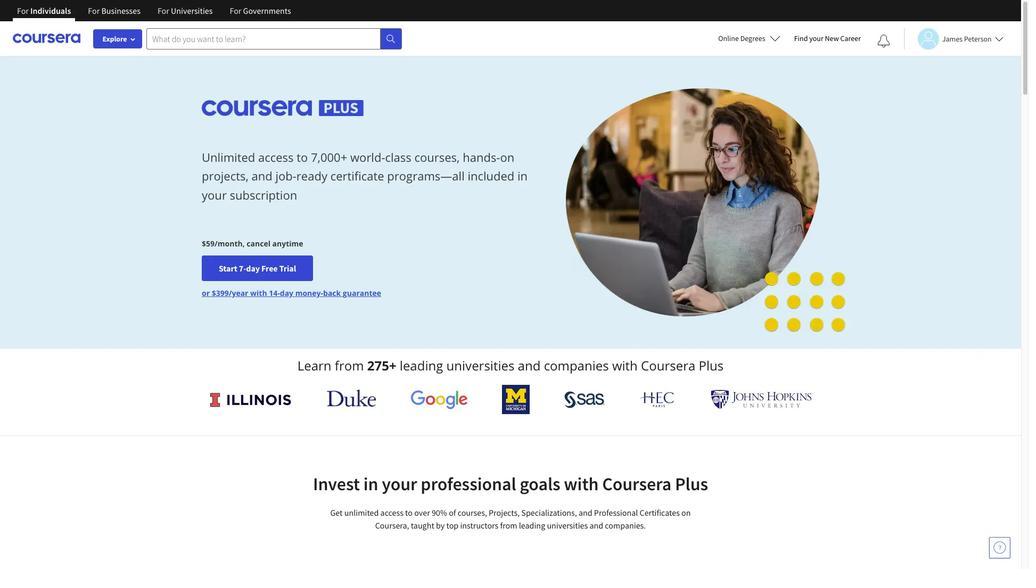 Task type: locate. For each thing, give the bounding box(es) containing it.
2 horizontal spatial your
[[810, 34, 824, 43]]

universities up university of michigan image in the bottom of the page
[[447, 357, 515, 375]]

1 horizontal spatial from
[[501, 521, 518, 531]]

and up subscription
[[252, 168, 273, 184]]

universities
[[447, 357, 515, 375], [547, 521, 588, 531]]

0 vertical spatial access
[[258, 149, 294, 165]]

with left 14-
[[250, 288, 267, 298]]

for for governments
[[230, 5, 242, 16]]

0 vertical spatial on
[[501, 149, 515, 165]]

your down the projects,
[[202, 187, 227, 203]]

and inside unlimited access to 7,000+ world-class courses, hands-on projects, and job-ready certificate programs—all included in your subscription
[[252, 168, 273, 184]]

to inside unlimited access to 7,000+ world-class courses, hands-on projects, and job-ready certificate programs—all included in your subscription
[[297, 149, 308, 165]]

anytime
[[273, 239, 303, 249]]

day left money-
[[280, 288, 294, 298]]

None search field
[[147, 28, 402, 49]]

1 vertical spatial universities
[[547, 521, 588, 531]]

and left the professional
[[579, 508, 593, 518]]

access
[[258, 149, 294, 165], [381, 508, 404, 518]]

1 horizontal spatial your
[[382, 473, 418, 495]]

to up ready
[[297, 149, 308, 165]]

0 vertical spatial leading
[[400, 357, 443, 375]]

to left over
[[406, 508, 413, 518]]

show notifications image
[[878, 35, 891, 47]]

governments
[[243, 5, 291, 16]]

0 horizontal spatial from
[[335, 357, 364, 375]]

0 vertical spatial plus
[[699, 357, 724, 375]]

for businesses
[[88, 5, 141, 16]]

projects,
[[489, 508, 520, 518]]

your up over
[[382, 473, 418, 495]]

0 vertical spatial from
[[335, 357, 364, 375]]

your right find
[[810, 34, 824, 43]]

explore button
[[93, 29, 142, 48]]

professional
[[595, 508, 638, 518]]

7-
[[239, 263, 246, 274]]

universities inside get unlimited access to over 90% of courses, projects, specializations, and professional certificates on coursera, taught by top instructors from leading universities and companies.
[[547, 521, 588, 531]]

1 vertical spatial leading
[[519, 521, 546, 531]]

4 for from the left
[[230, 5, 242, 16]]

from left 275+
[[335, 357, 364, 375]]

0 horizontal spatial your
[[202, 187, 227, 203]]

back
[[323, 288, 341, 298]]

1 vertical spatial access
[[381, 508, 404, 518]]

access up job-
[[258, 149, 294, 165]]

on right certificates
[[682, 508, 691, 518]]

universities down specializations,
[[547, 521, 588, 531]]

0 vertical spatial with
[[250, 288, 267, 298]]

0 horizontal spatial leading
[[400, 357, 443, 375]]

1 for from the left
[[17, 5, 29, 16]]

from
[[335, 357, 364, 375], [501, 521, 518, 531]]

from down the projects,
[[501, 521, 518, 531]]

in right included on the left top
[[518, 168, 528, 184]]

1 horizontal spatial on
[[682, 508, 691, 518]]

start 7-day free trial
[[219, 263, 296, 274]]

1 vertical spatial courses,
[[458, 508, 487, 518]]

with
[[250, 288, 267, 298], [613, 357, 638, 375], [564, 473, 599, 495]]

1 vertical spatial coursera
[[603, 473, 672, 495]]

subscription
[[230, 187, 297, 203]]

0 vertical spatial courses,
[[415, 149, 460, 165]]

certificates
[[640, 508, 680, 518]]

on up included on the left top
[[501, 149, 515, 165]]

0 vertical spatial to
[[297, 149, 308, 165]]

0 horizontal spatial to
[[297, 149, 308, 165]]

on
[[501, 149, 515, 165], [682, 508, 691, 518]]

online degrees
[[719, 34, 766, 43]]

courses, up instructors
[[458, 508, 487, 518]]

for left governments
[[230, 5, 242, 16]]

ready
[[297, 168, 328, 184]]

0 horizontal spatial day
[[246, 263, 260, 274]]

1 vertical spatial from
[[501, 521, 518, 531]]

0 horizontal spatial access
[[258, 149, 294, 165]]

companies.
[[605, 521, 646, 531]]

for left the businesses
[[88, 5, 100, 16]]

2 vertical spatial your
[[382, 473, 418, 495]]

duke university image
[[327, 390, 376, 407]]

0 horizontal spatial in
[[364, 473, 379, 495]]

1 vertical spatial with
[[613, 357, 638, 375]]

14-
[[269, 288, 280, 298]]

companies
[[544, 357, 609, 375]]

0 vertical spatial universities
[[447, 357, 515, 375]]

hands-
[[463, 149, 501, 165]]

for individuals
[[17, 5, 71, 16]]

leading up 'google' image
[[400, 357, 443, 375]]

individuals
[[30, 5, 71, 16]]

1 vertical spatial plus
[[676, 473, 709, 495]]

0 horizontal spatial with
[[250, 288, 267, 298]]

/month,
[[215, 239, 245, 249]]

1 horizontal spatial day
[[280, 288, 294, 298]]

in
[[518, 168, 528, 184], [364, 473, 379, 495]]

leading
[[400, 357, 443, 375], [519, 521, 546, 531]]

johns hopkins university image
[[711, 390, 812, 410]]

coursera image
[[13, 30, 80, 47]]

for governments
[[230, 5, 291, 16]]

leading down specializations,
[[519, 521, 546, 531]]

and
[[252, 168, 273, 184], [518, 357, 541, 375], [579, 508, 593, 518], [590, 521, 604, 531]]

for left "individuals"
[[17, 5, 29, 16]]

plus
[[699, 357, 724, 375], [676, 473, 709, 495]]

2 for from the left
[[88, 5, 100, 16]]

access up coursera,
[[381, 508, 404, 518]]

sas image
[[565, 391, 605, 408]]

1 horizontal spatial to
[[406, 508, 413, 518]]

job-
[[276, 168, 297, 184]]

1 vertical spatial to
[[406, 508, 413, 518]]

to inside get unlimited access to over 90% of courses, projects, specializations, and professional certificates on coursera, taught by top instructors from leading universities and companies.
[[406, 508, 413, 518]]

invest
[[313, 473, 360, 495]]

programs—all
[[388, 168, 465, 184]]

to
[[297, 149, 308, 165], [406, 508, 413, 518]]

online degrees button
[[710, 27, 789, 50]]

1 horizontal spatial in
[[518, 168, 528, 184]]

courses, up programs—all at the top left
[[415, 149, 460, 165]]

courses,
[[415, 149, 460, 165], [458, 508, 487, 518]]

1 vertical spatial day
[[280, 288, 294, 298]]

businesses
[[101, 5, 141, 16]]

coursera up the professional
[[603, 473, 672, 495]]

with right companies
[[613, 357, 638, 375]]

peterson
[[965, 34, 992, 43]]

1 horizontal spatial access
[[381, 508, 404, 518]]

goals
[[520, 473, 561, 495]]

cancel
[[247, 239, 271, 249]]

coursera
[[641, 357, 696, 375], [603, 473, 672, 495]]

coursera up hec paris image
[[641, 357, 696, 375]]

1 horizontal spatial universities
[[547, 521, 588, 531]]

day
[[246, 263, 260, 274], [280, 288, 294, 298]]

for
[[17, 5, 29, 16], [88, 5, 100, 16], [158, 5, 169, 16], [230, 5, 242, 16]]

for for universities
[[158, 5, 169, 16]]

for left universities
[[158, 5, 169, 16]]

1 vertical spatial on
[[682, 508, 691, 518]]

0 vertical spatial day
[[246, 263, 260, 274]]

0 horizontal spatial on
[[501, 149, 515, 165]]

day left 'free'
[[246, 263, 260, 274]]

3 for from the left
[[158, 5, 169, 16]]

free
[[262, 263, 278, 274]]

hec paris image
[[640, 389, 677, 411]]

money-
[[296, 288, 323, 298]]

coursera plus image
[[202, 100, 364, 116]]

1 horizontal spatial leading
[[519, 521, 546, 531]]

0 vertical spatial in
[[518, 168, 528, 184]]

explore
[[103, 34, 127, 44]]

1 horizontal spatial with
[[564, 473, 599, 495]]

1 vertical spatial your
[[202, 187, 227, 203]]

your
[[810, 34, 824, 43], [202, 187, 227, 203], [382, 473, 418, 495]]

with right goals
[[564, 473, 599, 495]]

in up unlimited
[[364, 473, 379, 495]]

0 horizontal spatial universities
[[447, 357, 515, 375]]

2 vertical spatial with
[[564, 473, 599, 495]]

certificate
[[331, 168, 384, 184]]

courses, inside get unlimited access to over 90% of courses, projects, specializations, and professional certificates on coursera, taught by top instructors from leading universities and companies.
[[458, 508, 487, 518]]

and down the professional
[[590, 521, 604, 531]]



Task type: describe. For each thing, give the bounding box(es) containing it.
275+
[[368, 357, 397, 375]]

or $399 /year with 14-day money-back guarantee
[[202, 288, 382, 298]]

$59 /month, cancel anytime
[[202, 239, 303, 249]]

start 7-day free trial button
[[202, 256, 313, 281]]

access inside get unlimited access to over 90% of courses, projects, specializations, and professional certificates on coursera, taught by top instructors from leading universities and companies.
[[381, 508, 404, 518]]

0 vertical spatial your
[[810, 34, 824, 43]]

7,000+
[[311, 149, 348, 165]]

unlimited access to 7,000+ world-class courses, hands-on projects, and job-ready certificate programs—all included in your subscription
[[202, 149, 528, 203]]

top
[[447, 521, 459, 531]]

online
[[719, 34, 739, 43]]

specializations,
[[522, 508, 577, 518]]

from inside get unlimited access to over 90% of courses, projects, specializations, and professional certificates on coursera, taught by top instructors from leading universities and companies.
[[501, 521, 518, 531]]

professional
[[421, 473, 517, 495]]

your inside unlimited access to 7,000+ world-class courses, hands-on projects, and job-ready certificate programs—all included in your subscription
[[202, 187, 227, 203]]

university of illinois at urbana-champaign image
[[209, 391, 292, 408]]

learn from 275+ leading universities and companies with coursera plus
[[298, 357, 724, 375]]

of
[[449, 508, 456, 518]]

on inside unlimited access to 7,000+ world-class courses, hands-on projects, and job-ready certificate programs—all included in your subscription
[[501, 149, 515, 165]]

find your new career link
[[789, 32, 867, 45]]

leading inside get unlimited access to over 90% of courses, projects, specializations, and professional certificates on coursera, taught by top instructors from leading universities and companies.
[[519, 521, 546, 531]]

james peterson button
[[905, 28, 1004, 49]]

learn
[[298, 357, 332, 375]]

0 vertical spatial coursera
[[641, 357, 696, 375]]

included
[[468, 168, 515, 184]]

or
[[202, 288, 210, 298]]

day inside button
[[246, 263, 260, 274]]

/year
[[229, 288, 249, 298]]

universities
[[171, 5, 213, 16]]

new
[[826, 34, 840, 43]]

projects,
[[202, 168, 249, 184]]

1 vertical spatial in
[[364, 473, 379, 495]]

90%
[[432, 508, 448, 518]]

world-
[[351, 149, 385, 165]]

unlimited
[[345, 508, 379, 518]]

degrees
[[741, 34, 766, 43]]

coursera,
[[375, 521, 409, 531]]

over
[[415, 508, 430, 518]]

courses, inside unlimited access to 7,000+ world-class courses, hands-on projects, and job-ready certificate programs—all included in your subscription
[[415, 149, 460, 165]]

google image
[[411, 390, 468, 410]]

career
[[841, 34, 862, 43]]

help center image
[[994, 542, 1007, 555]]

university of michigan image
[[503, 385, 530, 415]]

What do you want to learn? text field
[[147, 28, 381, 49]]

by
[[436, 521, 445, 531]]

2 horizontal spatial with
[[613, 357, 638, 375]]

get unlimited access to over 90% of courses, projects, specializations, and professional certificates on coursera, taught by top instructors from leading universities and companies.
[[331, 508, 691, 531]]

$399
[[212, 288, 229, 298]]

james peterson
[[943, 34, 992, 43]]

get
[[331, 508, 343, 518]]

james
[[943, 34, 963, 43]]

for for businesses
[[88, 5, 100, 16]]

invest in your professional goals with coursera plus
[[313, 473, 709, 495]]

for universities
[[158, 5, 213, 16]]

banner navigation
[[9, 0, 300, 29]]

for for individuals
[[17, 5, 29, 16]]

class
[[385, 149, 412, 165]]

find your new career
[[795, 34, 862, 43]]

in inside unlimited access to 7,000+ world-class courses, hands-on projects, and job-ready certificate programs—all included in your subscription
[[518, 168, 528, 184]]

taught
[[411, 521, 435, 531]]

$59
[[202, 239, 215, 249]]

guarantee
[[343, 288, 382, 298]]

instructors
[[461, 521, 499, 531]]

on inside get unlimited access to over 90% of courses, projects, specializations, and professional certificates on coursera, taught by top instructors from leading universities and companies.
[[682, 508, 691, 518]]

access inside unlimited access to 7,000+ world-class courses, hands-on projects, and job-ready certificate programs—all included in your subscription
[[258, 149, 294, 165]]

and up university of michigan image in the bottom of the page
[[518, 357, 541, 375]]

unlimited
[[202, 149, 255, 165]]

start
[[219, 263, 237, 274]]

trial
[[280, 263, 296, 274]]

find
[[795, 34, 808, 43]]



Task type: vqa. For each thing, say whether or not it's contained in the screenshot.
Online Degrees
yes



